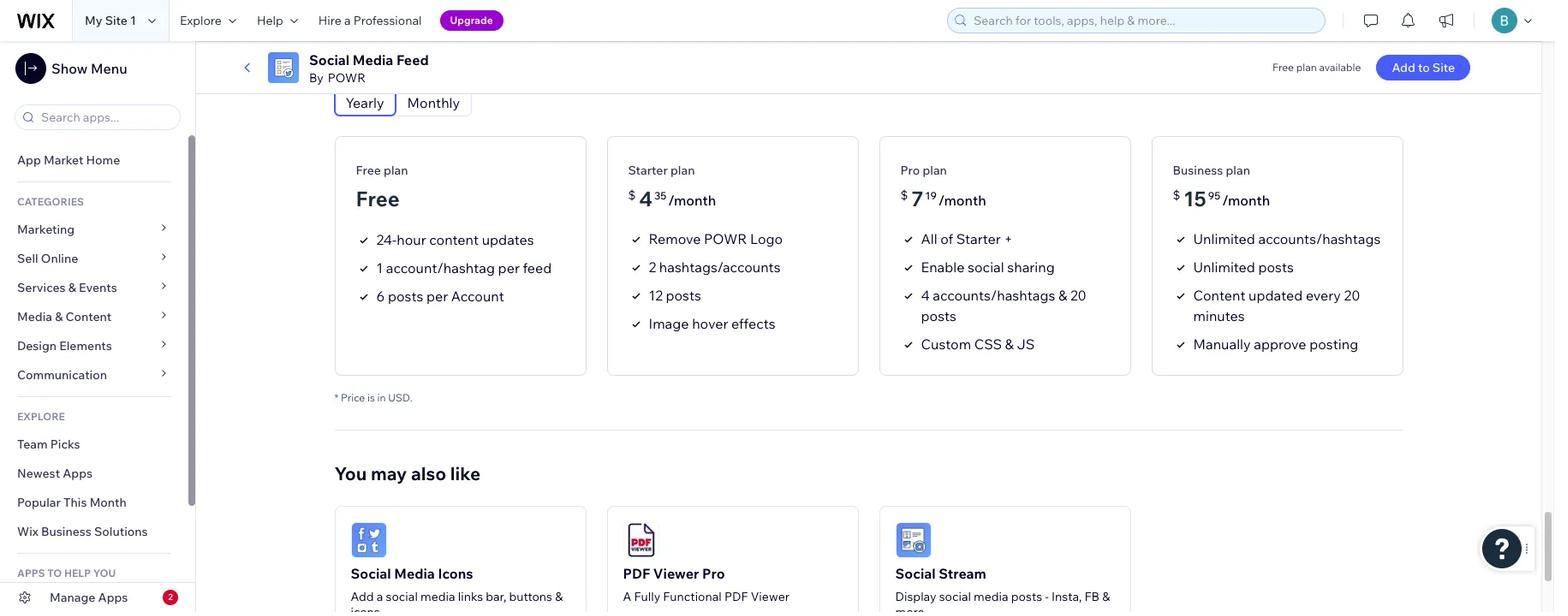 Task type: locate. For each thing, give the bounding box(es) containing it.
social down social media icons logo
[[351, 565, 391, 582]]

1 horizontal spatial a
[[377, 589, 383, 604]]

0 horizontal spatial pdf
[[623, 565, 650, 582]]

2 horizontal spatial social
[[895, 565, 936, 582]]

posts up custom
[[921, 307, 957, 324]]

0 horizontal spatial /month
[[668, 192, 716, 209]]

pdf up a
[[623, 565, 650, 582]]

0 horizontal spatial pro
[[702, 565, 725, 582]]

manually
[[1193, 335, 1251, 353]]

0 vertical spatial add
[[1392, 60, 1416, 75]]

1 vertical spatial 4
[[921, 287, 930, 304]]

1 horizontal spatial viewer
[[751, 589, 790, 604]]

1 horizontal spatial $
[[901, 187, 908, 203]]

media down icons
[[421, 589, 455, 604]]

accounts/hashtags down enable social sharing
[[933, 287, 1055, 304]]

per
[[498, 259, 520, 276], [426, 287, 448, 305]]

picks
[[50, 437, 80, 452]]

powr up hashtags/accounts
[[704, 230, 747, 247]]

1 horizontal spatial pdf
[[724, 589, 748, 604]]

0 vertical spatial viewer
[[653, 565, 699, 582]]

hour
[[397, 231, 426, 248]]

1 horizontal spatial media
[[974, 589, 1009, 604]]

accounts/hashtags for 4
[[933, 287, 1055, 304]]

1 horizontal spatial content
[[1193, 287, 1246, 304]]

35
[[654, 189, 667, 202]]

plan up $ 15 95 /month
[[1226, 162, 1250, 178]]

accounts/hashtags inside 4 accounts/hashtags & 20 posts
[[933, 287, 1055, 304]]

1 vertical spatial pro
[[702, 565, 725, 582]]

content up elements
[[66, 309, 112, 325]]

posts right 6
[[388, 287, 423, 305]]

apps
[[63, 466, 92, 481], [98, 590, 128, 605]]

unlimited up unlimited posts
[[1193, 230, 1255, 247]]

manage apps
[[50, 590, 128, 605]]

1 vertical spatial a
[[377, 589, 383, 604]]

0 vertical spatial starter
[[628, 162, 668, 178]]

/month right 19
[[938, 192, 986, 209]]

0 horizontal spatial add
[[351, 589, 374, 604]]

content inside the sidebar element
[[66, 309, 112, 325]]

popular this month link
[[0, 488, 188, 517]]

media inside the social media feed by powr
[[353, 51, 393, 69]]

a inside the social media icons add a social media links bar, buttons & icons
[[377, 589, 383, 604]]

2 right manage apps
[[168, 592, 173, 603]]

$ 4 35 /month
[[628, 186, 716, 211]]

functional
[[663, 589, 722, 604]]

icons
[[438, 565, 473, 582]]

help
[[257, 13, 283, 28]]

1 horizontal spatial social
[[351, 565, 391, 582]]

1 horizontal spatial starter
[[956, 230, 1001, 247]]

0 horizontal spatial 20
[[1070, 287, 1087, 304]]

social inside the social media icons add a social media links bar, buttons & icons
[[386, 589, 418, 604]]

free for free plan
[[356, 162, 381, 178]]

plan for 15
[[1226, 162, 1250, 178]]

1 vertical spatial content
[[66, 309, 112, 325]]

2 vertical spatial media
[[394, 565, 435, 582]]

social stream display social media posts - insta, fb & more.
[[895, 565, 1110, 612]]

1 horizontal spatial media
[[353, 51, 393, 69]]

20 inside 4 accounts/hashtags & 20 posts
[[1070, 287, 1087, 304]]

/month inside $ 4 35 /month
[[668, 192, 716, 209]]

/month inside $ 7 19 /month
[[938, 192, 986, 209]]

$ for 4
[[628, 187, 636, 203]]

$ left 7 at the right top
[[901, 187, 908, 203]]

0 vertical spatial powr
[[328, 70, 366, 86]]

$ inside $ 15 95 /month
[[1173, 187, 1180, 203]]

$ 15 95 /month
[[1173, 186, 1270, 211]]

1 right my
[[130, 13, 136, 28]]

0 horizontal spatial 2
[[168, 592, 173, 603]]

sidebar element
[[0, 41, 196, 612]]

0 vertical spatial apps
[[63, 466, 92, 481]]

2 media from the left
[[974, 589, 1009, 604]]

7
[[912, 186, 924, 211]]

also
[[411, 462, 446, 484]]

social
[[309, 51, 350, 69], [351, 565, 391, 582], [895, 565, 936, 582]]

20 for 7
[[1070, 287, 1087, 304]]

custom
[[921, 335, 971, 353]]

posts inside 'social stream display social media posts - insta, fb & more.'
[[1011, 589, 1042, 604]]

sharing
[[1007, 258, 1055, 275]]

marketing
[[17, 222, 75, 237]]

social media feed logo image
[[268, 52, 299, 83]]

posts up the updated
[[1258, 258, 1294, 275]]

powr inside the social media feed by powr
[[328, 70, 366, 86]]

/month for 4
[[668, 192, 716, 209]]

1 horizontal spatial accounts/hashtags
[[1258, 230, 1381, 247]]

social inside 'social stream display social media posts - insta, fb & more.'
[[939, 589, 971, 604]]

2 /month from the left
[[938, 192, 986, 209]]

viewer
[[653, 565, 699, 582], [751, 589, 790, 604]]

manage
[[50, 590, 95, 605]]

popular
[[17, 495, 61, 510]]

4 left 35
[[639, 186, 653, 211]]

per for account/hashtag
[[498, 259, 520, 276]]

you
[[93, 567, 116, 580]]

0 vertical spatial media
[[353, 51, 393, 69]]

free down free plan
[[356, 186, 400, 211]]

media left icons
[[394, 565, 435, 582]]

4
[[639, 186, 653, 211], [921, 287, 930, 304]]

every
[[1306, 287, 1341, 304]]

1 20 from the left
[[1070, 287, 1087, 304]]

media inside the social media icons add a social media links bar, buttons & icons
[[394, 565, 435, 582]]

2 inside the sidebar element
[[168, 592, 173, 603]]

1 horizontal spatial powr
[[704, 230, 747, 247]]

a right hire at the top left
[[344, 13, 351, 28]]

apps inside newest apps link
[[63, 466, 92, 481]]

0 horizontal spatial powr
[[328, 70, 366, 86]]

media for social media icons
[[394, 565, 435, 582]]

3 /month from the left
[[1222, 192, 1270, 209]]

site right my
[[105, 13, 128, 28]]

hire a professional link
[[308, 0, 432, 41]]

viewer right functional at left
[[751, 589, 790, 604]]

accounts/hashtags
[[1258, 230, 1381, 247], [933, 287, 1055, 304]]

unlimited up minutes
[[1193, 258, 1255, 275]]

help button
[[247, 0, 308, 41]]

1 vertical spatial per
[[426, 287, 448, 305]]

pdf
[[623, 565, 650, 582], [724, 589, 748, 604]]

design
[[17, 338, 57, 354]]

add left to
[[1392, 60, 1416, 75]]

apps down you
[[98, 590, 128, 605]]

social down stream
[[939, 589, 971, 604]]

social for social media icons
[[351, 565, 391, 582]]

&
[[399, 51, 411, 73], [68, 280, 76, 295], [1058, 287, 1067, 304], [55, 309, 63, 325], [1005, 335, 1014, 353], [555, 589, 563, 604], [1102, 589, 1110, 604]]

0 horizontal spatial business
[[41, 524, 91, 540]]

pro up functional at left
[[702, 565, 725, 582]]

accounts/hashtags up every
[[1258, 230, 1381, 247]]

add to site
[[1392, 60, 1455, 75]]

0 vertical spatial content
[[1193, 287, 1246, 304]]

1 vertical spatial business
[[41, 524, 91, 540]]

media
[[353, 51, 393, 69], [17, 309, 52, 325], [394, 565, 435, 582]]

/month inside $ 15 95 /month
[[1222, 192, 1270, 209]]

0 horizontal spatial accounts/hashtags
[[933, 287, 1055, 304]]

0 horizontal spatial viewer
[[653, 565, 699, 582]]

$ inside $ 7 19 /month
[[901, 187, 908, 203]]

apps for manage apps
[[98, 590, 128, 605]]

content up minutes
[[1193, 287, 1246, 304]]

posts right 12 on the left of the page
[[666, 287, 701, 304]]

custom css & js
[[921, 335, 1035, 353]]

1 horizontal spatial site
[[1433, 60, 1455, 75]]

pricing & plans
[[334, 51, 462, 73]]

feed
[[396, 51, 429, 69]]

$ inside $ 4 35 /month
[[628, 187, 636, 203]]

social inside the social media feed by powr
[[309, 51, 350, 69]]

$
[[628, 187, 636, 203], [901, 187, 908, 203], [1173, 187, 1180, 203]]

0 vertical spatial 2
[[649, 258, 656, 275]]

1 vertical spatial media
[[17, 309, 52, 325]]

free left available
[[1273, 61, 1294, 74]]

1 media from the left
[[421, 589, 455, 604]]

design elements link
[[0, 331, 188, 361]]

/month right 95
[[1222, 192, 1270, 209]]

2 $ from the left
[[901, 187, 908, 203]]

in
[[377, 391, 386, 404]]

powr right by
[[328, 70, 366, 86]]

pro
[[901, 162, 920, 178], [702, 565, 725, 582]]

yearly
[[346, 94, 384, 111]]

site right to
[[1433, 60, 1455, 75]]

0 vertical spatial free
[[1273, 61, 1294, 74]]

1 vertical spatial viewer
[[751, 589, 790, 604]]

$ for 7
[[901, 187, 908, 203]]

2 up 12 on the left of the page
[[649, 258, 656, 275]]

0 horizontal spatial content
[[66, 309, 112, 325]]

2 vertical spatial free
[[356, 186, 400, 211]]

plan up 19
[[923, 162, 947, 178]]

media down hire a professional
[[353, 51, 393, 69]]

social right icons
[[386, 589, 418, 604]]

& inside 'social stream display social media posts - insta, fb & more.'
[[1102, 589, 1110, 604]]

1 horizontal spatial 2
[[649, 258, 656, 275]]

$ left 15
[[1173, 187, 1180, 203]]

0 horizontal spatial per
[[426, 287, 448, 305]]

pdf viewer pro logo image
[[623, 522, 659, 558]]

1 horizontal spatial 20
[[1344, 287, 1360, 304]]

this
[[63, 495, 87, 510]]

all of starter +
[[921, 230, 1013, 247]]

6
[[376, 287, 385, 305]]

1 up 6
[[376, 259, 383, 276]]

hire
[[318, 13, 342, 28]]

social media icons logo image
[[351, 522, 387, 558]]

account
[[451, 287, 504, 305]]

1 vertical spatial starter
[[956, 230, 1001, 247]]

20
[[1070, 287, 1087, 304], [1344, 287, 1360, 304]]

1 horizontal spatial /month
[[938, 192, 986, 209]]

1 $ from the left
[[628, 187, 636, 203]]

media up the design
[[17, 309, 52, 325]]

popular this month
[[17, 495, 127, 510]]

0 horizontal spatial $
[[628, 187, 636, 203]]

19
[[925, 189, 937, 202]]

1 /month from the left
[[668, 192, 716, 209]]

viewer up functional at left
[[653, 565, 699, 582]]

0 horizontal spatial apps
[[63, 466, 92, 481]]

0 vertical spatial unlimited
[[1193, 230, 1255, 247]]

team
[[17, 437, 48, 452]]

plan
[[1296, 61, 1317, 74], [384, 162, 408, 178], [671, 162, 695, 178], [923, 162, 947, 178], [1226, 162, 1250, 178]]

1 vertical spatial free
[[356, 162, 381, 178]]

0 vertical spatial business
[[1173, 162, 1223, 178]]

social inside the social media icons add a social media links bar, buttons & icons
[[351, 565, 391, 582]]

image
[[649, 315, 689, 332]]

social up by
[[309, 51, 350, 69]]

accounts/hashtags for unlimited
[[1258, 230, 1381, 247]]

add down social media icons logo
[[351, 589, 374, 604]]

posts left -
[[1011, 589, 1042, 604]]

social up display
[[895, 565, 936, 582]]

2 for 2 hashtags/accounts
[[649, 258, 656, 275]]

0 vertical spatial site
[[105, 13, 128, 28]]

2 horizontal spatial $
[[1173, 187, 1180, 203]]

0 horizontal spatial 1
[[130, 13, 136, 28]]

social inside 'social stream display social media posts - insta, fb & more.'
[[895, 565, 936, 582]]

pro inside the pdf viewer pro a fully functional pdf viewer
[[702, 565, 725, 582]]

business down popular this month
[[41, 524, 91, 540]]

posts
[[1258, 258, 1294, 275], [666, 287, 701, 304], [388, 287, 423, 305], [921, 307, 957, 324], [1011, 589, 1042, 604]]

apps to help you
[[17, 567, 116, 580]]

business up 15
[[1173, 162, 1223, 178]]

plan up $ 4 35 /month
[[671, 162, 695, 178]]

effects
[[731, 315, 776, 332]]

pro up 7 at the right top
[[901, 162, 920, 178]]

a down social media icons logo
[[377, 589, 383, 604]]

price
[[341, 391, 365, 404]]

2 horizontal spatial media
[[394, 565, 435, 582]]

1 vertical spatial add
[[351, 589, 374, 604]]

0 horizontal spatial starter
[[628, 162, 668, 178]]

1 horizontal spatial 4
[[921, 287, 930, 304]]

0 vertical spatial accounts/hashtags
[[1258, 230, 1381, 247]]

3 $ from the left
[[1173, 187, 1180, 203]]

1 horizontal spatial add
[[1392, 60, 1416, 75]]

2 20 from the left
[[1344, 287, 1360, 304]]

starter left +
[[956, 230, 1001, 247]]

enable
[[921, 258, 965, 275]]

media down stream
[[974, 589, 1009, 604]]

feed
[[523, 259, 552, 276]]

1 horizontal spatial business
[[1173, 162, 1223, 178]]

1 vertical spatial powr
[[704, 230, 747, 247]]

free down yearly on the left of the page
[[356, 162, 381, 178]]

4 inside 4 accounts/hashtags & 20 posts
[[921, 287, 930, 304]]

site inside button
[[1433, 60, 1455, 75]]

social for social stream
[[895, 565, 936, 582]]

plans
[[415, 51, 462, 73]]

1 vertical spatial apps
[[98, 590, 128, 605]]

unlimited
[[1193, 230, 1255, 247], [1193, 258, 1255, 275]]

starter up 35
[[628, 162, 668, 178]]

explore
[[17, 410, 65, 423]]

apps up this
[[63, 466, 92, 481]]

1 vertical spatial unlimited
[[1193, 258, 1255, 275]]

per down updates
[[498, 259, 520, 276]]

1 vertical spatial site
[[1433, 60, 1455, 75]]

1 vertical spatial 2
[[168, 592, 173, 603]]

usd.
[[388, 391, 412, 404]]

*
[[334, 391, 339, 404]]

20 inside content updated every 20 minutes
[[1344, 287, 1360, 304]]

unlimited accounts/hashtags
[[1193, 230, 1381, 247]]

0 horizontal spatial media
[[421, 589, 455, 604]]

1 horizontal spatial per
[[498, 259, 520, 276]]

$ left 35
[[628, 187, 636, 203]]

4 down enable
[[921, 287, 930, 304]]

1 horizontal spatial apps
[[98, 590, 128, 605]]

0 vertical spatial 1
[[130, 13, 136, 28]]

starter
[[628, 162, 668, 178], [956, 230, 1001, 247]]

2 unlimited from the top
[[1193, 258, 1255, 275]]

2 for 2
[[168, 592, 173, 603]]

2 horizontal spatial /month
[[1222, 192, 1270, 209]]

0 vertical spatial pro
[[901, 162, 920, 178]]

0 horizontal spatial a
[[344, 13, 351, 28]]

per down account/hashtag
[[426, 287, 448, 305]]

0 horizontal spatial 4
[[639, 186, 653, 211]]

business inside the sidebar element
[[41, 524, 91, 540]]

/month for 7
[[938, 192, 986, 209]]

1 vertical spatial accounts/hashtags
[[933, 287, 1055, 304]]

free plan
[[356, 162, 408, 178]]

0 horizontal spatial site
[[105, 13, 128, 28]]

0 horizontal spatial media
[[17, 309, 52, 325]]

newest apps link
[[0, 459, 188, 488]]

1 horizontal spatial 1
[[376, 259, 383, 276]]

0 horizontal spatial social
[[309, 51, 350, 69]]

0 vertical spatial per
[[498, 259, 520, 276]]

1 unlimited from the top
[[1193, 230, 1255, 247]]

pdf right functional at left
[[724, 589, 748, 604]]

15
[[1184, 186, 1207, 211]]

menu
[[91, 60, 127, 77]]

2
[[649, 258, 656, 275], [168, 592, 173, 603]]

/month right 35
[[668, 192, 716, 209]]



Task type: describe. For each thing, give the bounding box(es) containing it.
posts for 6
[[388, 287, 423, 305]]

wix business solutions
[[17, 524, 148, 540]]

solutions
[[94, 524, 148, 540]]

social for social media feed
[[309, 51, 350, 69]]

0 vertical spatial 4
[[639, 186, 653, 211]]

elements
[[59, 338, 112, 354]]

by
[[309, 70, 324, 86]]

is
[[367, 391, 375, 404]]

sell
[[17, 251, 38, 266]]

insta,
[[1052, 589, 1082, 604]]

services & events link
[[0, 273, 188, 302]]

team picks
[[17, 437, 80, 452]]

business plan
[[1173, 162, 1250, 178]]

plan for 7
[[923, 162, 947, 178]]

available
[[1319, 61, 1361, 74]]

upgrade
[[450, 14, 493, 27]]

posts inside 4 accounts/hashtags & 20 posts
[[921, 307, 957, 324]]

0 vertical spatial a
[[344, 13, 351, 28]]

my
[[85, 13, 102, 28]]

js
[[1017, 335, 1035, 353]]

media inside the social media icons add a social media links bar, buttons & icons
[[421, 589, 455, 604]]

24-hour content updates
[[376, 231, 534, 248]]

1 vertical spatial 1
[[376, 259, 383, 276]]

add to site button
[[1377, 55, 1471, 81]]

media inside the sidebar element
[[17, 309, 52, 325]]

plan up 24-
[[384, 162, 408, 178]]

wix business solutions link
[[0, 517, 188, 546]]

css
[[974, 335, 1002, 353]]

services
[[17, 280, 66, 295]]

social stream logo image
[[895, 522, 931, 558]]

fully
[[634, 589, 660, 604]]

yearly button
[[334, 90, 395, 115]]

month
[[90, 495, 127, 510]]

0 vertical spatial pdf
[[623, 565, 650, 582]]

unlimited for unlimited accounts/hashtags
[[1193, 230, 1255, 247]]

communication
[[17, 367, 110, 383]]

+
[[1004, 230, 1013, 247]]

display
[[895, 589, 936, 604]]

media for social media feed
[[353, 51, 393, 69]]

links
[[458, 589, 483, 604]]

& inside the social media icons add a social media links bar, buttons & icons
[[555, 589, 563, 604]]

12
[[649, 287, 663, 304]]

media inside 'social stream display social media posts - insta, fb & more.'
[[974, 589, 1009, 604]]

free for free
[[356, 186, 400, 211]]

newest
[[17, 466, 60, 481]]

hire a professional
[[318, 13, 422, 28]]

monthly
[[407, 94, 460, 111]]

to
[[1418, 60, 1430, 75]]

to
[[47, 567, 62, 580]]

minutes
[[1193, 307, 1245, 324]]

24-
[[376, 231, 397, 248]]

4 accounts/hashtags & 20 posts
[[921, 287, 1087, 324]]

posts for unlimited
[[1258, 258, 1294, 275]]

per for posts
[[426, 287, 448, 305]]

$ for 15
[[1173, 187, 1180, 203]]

6 posts per account
[[376, 287, 504, 305]]

posts for 12
[[666, 287, 701, 304]]

show
[[51, 60, 88, 77]]

app market home link
[[0, 146, 188, 175]]

-
[[1045, 589, 1049, 604]]

hashtags/accounts
[[659, 258, 781, 275]]

market
[[44, 152, 83, 168]]

content updated every 20 minutes
[[1193, 287, 1360, 324]]

buttons
[[509, 589, 552, 604]]

design elements
[[17, 338, 112, 354]]

Search for tools, apps, help & more... field
[[969, 9, 1320, 33]]

plan left available
[[1296, 61, 1317, 74]]

a
[[623, 589, 631, 604]]

/month for 15
[[1222, 192, 1270, 209]]

more.
[[895, 604, 927, 612]]

$ 7 19 /month
[[901, 186, 986, 211]]

pricing
[[334, 51, 395, 73]]

add inside the social media icons add a social media links bar, buttons & icons
[[351, 589, 374, 604]]

of
[[941, 230, 953, 247]]

95
[[1208, 189, 1221, 202]]

pro plan
[[901, 162, 947, 178]]

unlimited for unlimited posts
[[1193, 258, 1255, 275]]

services & events
[[17, 280, 117, 295]]

add inside button
[[1392, 60, 1416, 75]]

content
[[429, 231, 479, 248]]

newest apps
[[17, 466, 92, 481]]

remove powr logo
[[649, 230, 783, 247]]

1 vertical spatial pdf
[[724, 589, 748, 604]]

approve
[[1254, 335, 1307, 353]]

app
[[17, 152, 41, 168]]

& inside 4 accounts/hashtags & 20 posts
[[1058, 287, 1067, 304]]

content inside content updated every 20 minutes
[[1193, 287, 1246, 304]]

logo
[[750, 230, 783, 247]]

sell online
[[17, 251, 78, 266]]

1 horizontal spatial pro
[[901, 162, 920, 178]]

home
[[86, 152, 120, 168]]

media & content link
[[0, 302, 188, 331]]

fb
[[1085, 589, 1100, 604]]

icons
[[351, 604, 380, 612]]

image hover effects
[[649, 315, 776, 332]]

updates
[[482, 231, 534, 248]]

Search apps... field
[[36, 105, 175, 129]]

communication link
[[0, 361, 188, 390]]

apps for newest apps
[[63, 466, 92, 481]]

account/hashtag
[[386, 259, 495, 276]]

all
[[921, 230, 937, 247]]

pdf viewer pro a fully functional pdf viewer
[[623, 565, 790, 604]]

you
[[334, 462, 367, 484]]

wix
[[17, 524, 38, 540]]

manually approve posting
[[1193, 335, 1358, 353]]

20 for 15
[[1344, 287, 1360, 304]]

professional
[[353, 13, 422, 28]]

free plan available
[[1273, 61, 1361, 74]]

enable social sharing
[[921, 258, 1055, 275]]

social down 'all of starter +'
[[968, 258, 1004, 275]]

plan for 4
[[671, 162, 695, 178]]

free for free plan available
[[1273, 61, 1294, 74]]



Task type: vqa. For each thing, say whether or not it's contained in the screenshot.
Accounts/Hashtags related to Unlimited
yes



